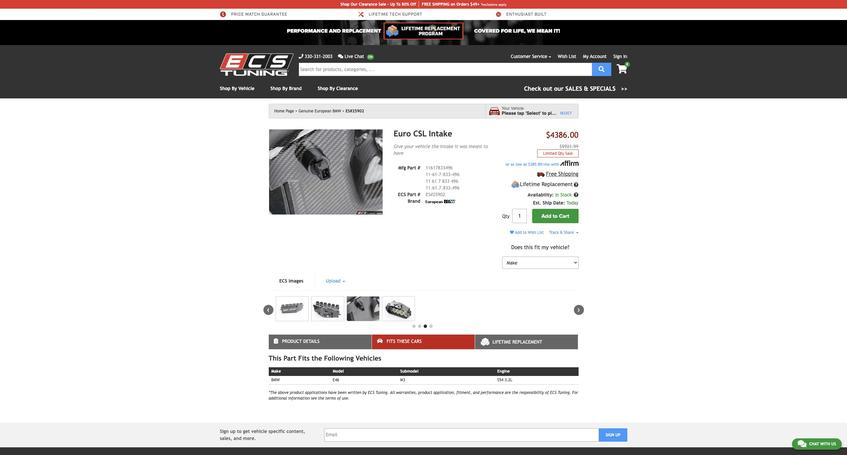 Task type: locate. For each thing, give the bounding box(es) containing it.
brand inside es# 25902 brand
[[408, 199, 421, 204]]

stock
[[561, 193, 572, 198]]

to left the get
[[237, 429, 242, 435]]

1 vertical spatial have
[[328, 391, 337, 396]]

orders
[[457, 2, 469, 7]]

1 by from the left
[[232, 86, 237, 91]]

of down been
[[337, 397, 341, 401]]

warranties,
[[396, 391, 417, 396]]

comments image for live
[[338, 54, 344, 59]]

496
[[453, 172, 460, 178]]

performance
[[481, 391, 504, 396]]

by for clearance
[[330, 86, 335, 91]]

lifetime replacement up availability: in stock
[[520, 182, 573, 188]]

by up home page link
[[283, 86, 288, 91]]

330-
[[305, 54, 314, 59]]

up inside button
[[616, 433, 621, 438]]

with left us
[[821, 442, 831, 447]]

bmw right european
[[333, 109, 341, 114]]

vehicle
[[562, 111, 578, 116], [416, 144, 431, 150], [251, 429, 267, 435]]

page
[[286, 109, 294, 114]]

product up information
[[290, 391, 304, 396]]

product right warranties,
[[419, 391, 433, 396]]

0 vertical spatial qty
[[558, 151, 565, 156]]

your
[[405, 144, 414, 150]]

es#25902 - 11617833496 - euro csl intake - give your vehicle the intake it was meant to have - genuine european bmw - bmw image
[[269, 129, 383, 215], [276, 297, 309, 322], [311, 297, 344, 322], [347, 297, 380, 322], [382, 297, 415, 322]]

0 horizontal spatial vehicle
[[251, 429, 267, 435]]

1 horizontal spatial tuning.
[[558, 391, 571, 396]]

of right responsibility
[[546, 391, 549, 396]]

and right sales, on the bottom left of the page
[[234, 436, 242, 442]]

1 horizontal spatial and
[[473, 391, 480, 396]]

1 vertical spatial fits
[[298, 355, 310, 363]]

0 horizontal spatial of
[[337, 397, 341, 401]]

0 vertical spatial comments image
[[338, 54, 344, 59]]

lifetime down free shipping 'image'
[[520, 182, 541, 188]]

0 vertical spatial clearance
[[359, 2, 378, 7]]

sales & specials
[[566, 85, 616, 92]]

and right fitment,
[[473, 391, 480, 396]]

1 # from the top
[[418, 166, 421, 171]]

add to cart
[[542, 213, 570, 220]]

0 horizontal spatial product
[[290, 391, 304, 396]]

0 vertical spatial lifetime
[[369, 12, 389, 17]]

1 horizontal spatial add
[[542, 213, 552, 220]]

have inside *the above product applications have been written by                 ecs tuning. all warranties, product application, fitment,                 and performance are the responsibility of ecs tuning.                 for additional information see the terms of use.
[[328, 391, 337, 396]]

0 vertical spatial replacement
[[542, 182, 573, 188]]

0 horizontal spatial with
[[551, 163, 559, 167]]

0 vertical spatial add
[[542, 213, 552, 220]]

up inside sign up to get vehicle specific content, sales, and more.
[[230, 429, 236, 435]]

part left 'es#'
[[408, 192, 417, 198]]

intake
[[429, 129, 453, 138]]

vehicle
[[239, 86, 255, 91], [511, 106, 524, 111]]

by up european
[[330, 86, 335, 91]]

chat with us link
[[793, 439, 842, 450]]

clearance right our
[[359, 2, 378, 7]]

0 horizontal spatial in
[[556, 193, 560, 198]]

by for vehicle
[[232, 86, 237, 91]]

1 horizontal spatial of
[[546, 391, 549, 396]]

1 vertical spatial #
[[418, 192, 421, 198]]

comments image left the chat with us at bottom
[[798, 440, 807, 448]]

see
[[311, 397, 317, 401]]

sign up button
[[599, 429, 628, 442]]

shop our clearance sale - up to 80% off link
[[341, 1, 419, 7]]

select
[[561, 111, 572, 115]]

1 vertical spatial and
[[234, 436, 242, 442]]

comments image inside chat with us link
[[798, 440, 807, 448]]

lifetime replacement up engine
[[493, 340, 543, 345]]

*the above product applications have been written by                 ecs tuning. all warranties, product application, fitment,                 and performance are the responsibility of ecs tuning.                 for additional information see the terms of use.
[[269, 391, 579, 401]]

replacement
[[542, 182, 573, 188], [513, 340, 543, 345]]

csl
[[414, 129, 427, 138]]

part right this
[[284, 355, 296, 363]]

customer
[[511, 54, 531, 59]]

0 horizontal spatial comments image
[[338, 54, 344, 59]]

1 vertical spatial replacement
[[513, 340, 543, 345]]

by down ecs tuning image
[[232, 86, 237, 91]]

vehicle right a
[[562, 111, 578, 116]]

content,
[[287, 429, 306, 435]]

0 horizontal spatial and
[[234, 436, 242, 442]]

es# 25902 brand
[[408, 192, 446, 204]]

0 horizontal spatial qty
[[503, 214, 510, 219]]

fits
[[387, 339, 396, 345], [298, 355, 310, 363]]

0 horizontal spatial have
[[328, 391, 337, 396]]

shop for shop by clearance
[[318, 86, 329, 91]]

0 vertical spatial vehicle
[[562, 111, 578, 116]]

1 horizontal spatial vehicle
[[511, 106, 524, 111]]

ecs left es# 25902 brand
[[398, 192, 406, 198]]

1 vertical spatial question circle image
[[574, 193, 579, 198]]

part right the mfg
[[408, 166, 417, 171]]

0 horizontal spatial fits
[[298, 355, 310, 363]]

1 vertical spatial lifetime
[[520, 182, 541, 188]]

1 question circle image from the top
[[574, 183, 579, 187]]

our
[[351, 2, 358, 7]]

lifetime
[[369, 12, 389, 17], [520, 182, 541, 188], [493, 340, 511, 345]]

1 horizontal spatial in
[[624, 54, 628, 59]]

lifetime up engine
[[493, 340, 511, 345]]

1 vertical spatial sale
[[566, 151, 573, 156]]

chat with us
[[810, 442, 837, 447]]

a
[[559, 111, 561, 116]]

1 vertical spatial bmw
[[272, 378, 280, 383]]

fits left these
[[387, 339, 396, 345]]

vehicle?
[[551, 244, 570, 251]]

the inside give your vehicle the intake it was meant to have
[[432, 144, 439, 150]]

lifetime replacement
[[520, 182, 573, 188], [493, 340, 543, 345]]

track & share
[[550, 231, 576, 235]]

vehicle up tap at the right top of the page
[[511, 106, 524, 111]]

phone image
[[299, 54, 304, 59]]

$
[[529, 163, 531, 167]]

fitment,
[[457, 391, 472, 396]]

2 horizontal spatial by
[[330, 86, 335, 91]]

my
[[542, 244, 549, 251]]

1 vertical spatial list
[[538, 231, 544, 235]]

1 product from the left
[[290, 391, 304, 396]]

1 vertical spatial vehicle
[[416, 144, 431, 150]]

vehicle down ecs tuning image
[[239, 86, 255, 91]]

euro
[[394, 129, 411, 138]]

comments image for chat
[[798, 440, 807, 448]]

specific
[[269, 429, 285, 435]]

833-
[[443, 172, 453, 178]]

customer service
[[511, 54, 548, 59]]

1 vertical spatial &
[[560, 231, 563, 235]]

0 vertical spatial wish
[[558, 54, 568, 59]]

0 vertical spatial and
[[473, 391, 480, 396]]

does
[[512, 244, 523, 251]]

question circle image
[[574, 183, 579, 187], [574, 193, 579, 198]]

brand for es# 25902 brand
[[408, 199, 421, 204]]

1 horizontal spatial by
[[283, 86, 288, 91]]

give
[[394, 144, 403, 150]]

11617833496 11-61-7-833-496 11 61 7 833 496 11.61.7.833.496 ecs part #
[[398, 166, 460, 198]]

1 vertical spatial in
[[556, 193, 560, 198]]

tuning. left all
[[376, 391, 389, 396]]

apply
[[499, 3, 507, 6]]

0 vertical spatial #
[[418, 166, 421, 171]]

and inside sign up to get vehicle specific content, sales, and more.
[[234, 436, 242, 442]]

sign inside button
[[606, 433, 615, 438]]

add right heart icon
[[515, 231, 522, 235]]

1 horizontal spatial wish
[[558, 54, 568, 59]]

0 horizontal spatial as
[[511, 163, 515, 167]]

2 vertical spatial lifetime
[[493, 340, 511, 345]]

question circle image up today
[[574, 193, 579, 198]]

ecs inside 11617833496 11-61-7-833-496 11 61 7 833 496 11.61.7.833.496 ecs part #
[[398, 192, 406, 198]]

with right /mo
[[551, 163, 559, 167]]

1 vertical spatial clearance
[[337, 86, 358, 91]]

vehicle inside your vehicle please tap 'select' to pick a vehicle
[[562, 111, 578, 116]]

part for mfg part #
[[408, 166, 417, 171]]

1 horizontal spatial comments image
[[798, 440, 807, 448]]

331-
[[314, 54, 323, 59]]

2 horizontal spatial vehicle
[[562, 111, 578, 116]]

brand down 11617833496 11-61-7-833-496 11 61 7 833 496 11.61.7.833.496 ecs part #
[[408, 199, 421, 204]]

was
[[460, 144, 468, 150]]

by
[[232, 86, 237, 91], [283, 86, 288, 91], [330, 86, 335, 91]]

0 vertical spatial chat
[[355, 54, 364, 59]]

shop for shop by vehicle
[[220, 86, 231, 91]]

1 vertical spatial add
[[515, 231, 522, 235]]

tuning. left for
[[558, 391, 571, 396]]

1 horizontal spatial as
[[524, 163, 527, 167]]

all
[[390, 391, 395, 396]]

your vehicle please tap 'select' to pick a vehicle
[[502, 106, 578, 116]]

1 horizontal spatial up
[[616, 433, 621, 438]]

to left cart
[[553, 213, 558, 220]]

the right see
[[318, 397, 324, 401]]

0 horizontal spatial brand
[[289, 86, 302, 91]]

None text field
[[513, 209, 527, 224]]

# left 'es#'
[[418, 192, 421, 198]]

0 vertical spatial in
[[624, 54, 628, 59]]

comments image left live
[[338, 54, 344, 59]]

wish right the service
[[558, 54, 568, 59]]

wish up this
[[528, 231, 537, 235]]

heart image
[[510, 231, 514, 235]]

chat
[[355, 54, 364, 59], [810, 442, 820, 447]]

1 vertical spatial lifetime replacement
[[493, 340, 543, 345]]

1 horizontal spatial list
[[569, 54, 577, 59]]

have down give
[[394, 151, 404, 156]]

the left intake
[[432, 144, 439, 150]]

replacement
[[342, 28, 381, 34]]

0 horizontal spatial sale
[[379, 2, 387, 7]]

1 vertical spatial chat
[[810, 442, 820, 447]]

0 horizontal spatial add
[[515, 231, 522, 235]]

give your vehicle the intake it was meant to have
[[394, 144, 488, 156]]

1 horizontal spatial lifetime
[[493, 340, 511, 345]]

2 by from the left
[[283, 86, 288, 91]]

shop our clearance sale - up to 80% off
[[341, 2, 416, 7]]

2 vertical spatial vehicle
[[251, 429, 267, 435]]

1 horizontal spatial &
[[584, 85, 589, 92]]

0 horizontal spatial up
[[230, 429, 236, 435]]

1 horizontal spatial with
[[821, 442, 831, 447]]

question circle image down shipping
[[574, 183, 579, 187]]

1 horizontal spatial bmw
[[333, 109, 341, 114]]

& right 'sales'
[[584, 85, 589, 92]]

up
[[230, 429, 236, 435], [616, 433, 621, 438]]

1 vertical spatial comments image
[[798, 440, 807, 448]]

home
[[275, 109, 285, 114]]

Search text field
[[299, 63, 592, 76]]

0 horizontal spatial by
[[232, 86, 237, 91]]

have inside give your vehicle the intake it was meant to have
[[394, 151, 404, 156]]

0 horizontal spatial wish
[[528, 231, 537, 235]]

tuning.
[[376, 391, 389, 396], [558, 391, 571, 396]]

#
[[418, 166, 421, 171], [418, 192, 421, 198]]

1 vertical spatial part
[[408, 192, 417, 198]]

in up 0
[[624, 54, 628, 59]]

clearance up es#25902
[[337, 86, 358, 91]]

genuine european bmw
[[299, 109, 341, 114]]

sale left -
[[379, 2, 387, 7]]

up
[[390, 2, 395, 7]]

1 vertical spatial qty
[[503, 214, 510, 219]]

0 horizontal spatial &
[[560, 231, 563, 235]]

ship
[[433, 2, 441, 7]]

in
[[624, 54, 628, 59], [556, 193, 560, 198]]

1 horizontal spatial have
[[394, 151, 404, 156]]

1 horizontal spatial vehicle
[[416, 144, 431, 150]]

2 vertical spatial part
[[284, 355, 296, 363]]

vehicle down the "euro csl intake"
[[416, 144, 431, 150]]

*exclusions apply link
[[481, 2, 507, 7]]

0 vertical spatial of
[[546, 391, 549, 396]]

0 vertical spatial bmw
[[333, 109, 341, 114]]

add
[[542, 213, 552, 220], [515, 231, 522, 235]]

$5921.99 limited qty sale
[[544, 144, 579, 156]]

product details link
[[269, 335, 372, 350]]

comments image inside live chat link
[[338, 54, 344, 59]]

as left $
[[524, 163, 527, 167]]

1 vertical spatial of
[[337, 397, 341, 401]]

# right the mfg
[[418, 166, 421, 171]]

to
[[543, 111, 547, 116], [484, 144, 488, 150], [553, 213, 558, 220], [523, 231, 527, 235], [237, 429, 242, 435]]

as right or
[[511, 163, 515, 167]]

0 horizontal spatial list
[[538, 231, 544, 235]]

product
[[290, 391, 304, 396], [419, 391, 433, 396]]

2 as from the left
[[524, 163, 527, 167]]

add down "ship"
[[542, 213, 552, 220]]

0 vertical spatial vehicle
[[239, 86, 255, 91]]

my account link
[[584, 54, 607, 59]]

built
[[535, 12, 547, 17]]

0 vertical spatial brand
[[289, 86, 302, 91]]

11-
[[426, 172, 433, 178]]

or as low as $385.89/mo with  - affirm financing (opens in modal) element
[[503, 161, 579, 168]]

free shipping image
[[537, 172, 545, 177]]

to inside give your vehicle the intake it was meant to have
[[484, 144, 488, 150]]

1 vertical spatial vehicle
[[511, 106, 524, 111]]

1 horizontal spatial sale
[[566, 151, 573, 156]]

bmw down make
[[272, 378, 280, 383]]

brand up page
[[289, 86, 302, 91]]

lifetime down shop our clearance sale - up to 80% off
[[369, 12, 389, 17]]

free shipping
[[547, 171, 579, 177]]

1 horizontal spatial chat
[[810, 442, 820, 447]]

shop by clearance link
[[318, 86, 358, 91]]

free
[[422, 2, 432, 7]]

to right meant
[[484, 144, 488, 150]]

live
[[345, 54, 353, 59]]

comments image
[[338, 54, 344, 59], [798, 440, 807, 448]]

sign inside sign up to get vehicle specific content, sales, and more.
[[220, 429, 229, 435]]

list left my
[[569, 54, 577, 59]]

& inside sales & specials link
[[584, 85, 589, 92]]

fits down product details
[[298, 355, 310, 363]]

add inside "add to cart" button
[[542, 213, 552, 220]]

ecs
[[398, 192, 406, 198], [280, 279, 287, 284], [368, 391, 375, 396], [551, 391, 557, 396]]

vehicle inside your vehicle please tap 'select' to pick a vehicle
[[511, 106, 524, 111]]

question circle image for lifetime replacement
[[574, 183, 579, 187]]

3 by from the left
[[330, 86, 335, 91]]

in up est. ship date: today
[[556, 193, 560, 198]]

list left track
[[538, 231, 544, 235]]

vehicle inside give your vehicle the intake it was meant to have
[[416, 144, 431, 150]]

0 horizontal spatial tuning.
[[376, 391, 389, 396]]

0 vertical spatial list
[[569, 54, 577, 59]]

1 vertical spatial brand
[[408, 199, 421, 204]]

sale for shop
[[379, 2, 387, 7]]

price match guarantee
[[231, 12, 288, 17]]

shop
[[341, 2, 350, 7], [220, 86, 231, 91], [271, 86, 281, 91], [318, 86, 329, 91]]

vehicle up more.
[[251, 429, 267, 435]]

2 question circle image from the top
[[574, 193, 579, 198]]

to left pick
[[543, 111, 547, 116]]

0 horizontal spatial lifetime
[[369, 12, 389, 17]]

& for sales
[[584, 85, 589, 92]]

0 horizontal spatial bmw
[[272, 378, 280, 383]]

sale down the $5921.99
[[566, 151, 573, 156]]

0 horizontal spatial clearance
[[337, 86, 358, 91]]

lifetime replacement inside lifetime replacement link
[[493, 340, 543, 345]]

2 product from the left
[[419, 391, 433, 396]]

0 vertical spatial fits
[[387, 339, 396, 345]]

2 # from the top
[[418, 192, 421, 198]]

ecs right by in the bottom of the page
[[368, 391, 375, 396]]

1 horizontal spatial product
[[419, 391, 433, 396]]

sign up to get vehicle specific content, sales, and more.
[[220, 429, 306, 442]]

chat left us
[[810, 442, 820, 447]]

0 vertical spatial part
[[408, 166, 417, 171]]

& right track
[[560, 231, 563, 235]]

0 vertical spatial question circle image
[[574, 183, 579, 187]]

chat right live
[[355, 54, 364, 59]]

0 vertical spatial sale
[[379, 2, 387, 7]]

have up terms
[[328, 391, 337, 396]]

sale inside $5921.99 limited qty sale
[[566, 151, 573, 156]]

images
[[289, 279, 304, 284]]

2 tuning. from the left
[[558, 391, 571, 396]]

to inside sign up to get vehicle specific content, sales, and more.
[[237, 429, 242, 435]]



Task type: describe. For each thing, give the bounding box(es) containing it.
shop for shop by brand
[[271, 86, 281, 91]]

est. ship date: today
[[534, 201, 579, 206]]

2003
[[323, 54, 333, 59]]

add for add to cart
[[542, 213, 552, 220]]

‹
[[267, 306, 270, 315]]

the down product details link
[[312, 355, 322, 363]]

sign for sign up
[[606, 433, 615, 438]]

european
[[315, 109, 332, 114]]

genuine european bmw image
[[426, 200, 455, 204]]

enthusiast
[[507, 12, 534, 17]]

shopping cart image
[[617, 64, 628, 74]]

shop by vehicle
[[220, 86, 255, 91]]

euro csl intake
[[394, 129, 453, 138]]

Email email field
[[324, 429, 599, 442]]

fits these cars link
[[372, 335, 475, 350]]

performance
[[287, 28, 328, 34]]

lifetime replacement program banner image
[[384, 23, 464, 39]]

genuine
[[299, 109, 314, 114]]

clearance for by
[[337, 86, 358, 91]]

home page link
[[275, 109, 298, 114]]

11617833496
[[426, 166, 453, 171]]

› link
[[574, 306, 584, 316]]

-
[[388, 2, 389, 7]]

brand for shop by brand
[[289, 86, 302, 91]]

0 horizontal spatial chat
[[355, 54, 364, 59]]

make
[[272, 370, 281, 374]]

0
[[627, 62, 629, 66]]

this product is lifetime replacement eligible image
[[512, 181, 520, 189]]

e46
[[333, 378, 339, 383]]

for
[[501, 28, 512, 34]]

details
[[304, 339, 320, 345]]

support
[[403, 12, 423, 17]]

sign in link
[[614, 54, 628, 59]]

vehicle inside sign up to get vehicle specific content, sales, and more.
[[251, 429, 267, 435]]

ecs right responsibility
[[551, 391, 557, 396]]

product
[[282, 339, 302, 345]]

ecs images
[[280, 279, 304, 284]]

m3
[[401, 378, 406, 383]]

& for track
[[560, 231, 563, 235]]

written
[[348, 391, 362, 396]]

61-
[[433, 172, 439, 178]]

off
[[411, 2, 416, 7]]

it
[[455, 144, 459, 150]]

sign for sign up to get vehicle specific content, sales, and more.
[[220, 429, 229, 435]]

covered
[[475, 28, 500, 34]]

this part fits the following vehicles
[[269, 355, 382, 363]]

above
[[278, 391, 289, 396]]

1 vertical spatial wish
[[528, 231, 537, 235]]

tap
[[518, 111, 525, 116]]

fits these cars
[[387, 339, 422, 345]]

match
[[246, 12, 260, 17]]

add to wish list
[[514, 231, 544, 235]]

part inside 11617833496 11-61-7-833-496 11 61 7 833 496 11.61.7.833.496 ecs part #
[[408, 192, 417, 198]]

service
[[533, 54, 548, 59]]

2 horizontal spatial lifetime
[[520, 182, 541, 188]]

to inside your vehicle please tap 'select' to pick a vehicle
[[543, 111, 547, 116]]

use.
[[342, 397, 350, 401]]

select link
[[561, 111, 572, 116]]

to right heart icon
[[523, 231, 527, 235]]

date:
[[554, 201, 566, 206]]

330-331-2003 link
[[299, 53, 333, 60]]

in for availability:
[[556, 193, 560, 198]]

11.61.7.833.496
[[426, 186, 460, 191]]

1 tuning. from the left
[[376, 391, 389, 396]]

sales & specials link
[[525, 84, 628, 93]]

customer service button
[[511, 53, 552, 60]]

s54 3.2l
[[498, 378, 513, 383]]

terms
[[326, 397, 336, 401]]

the right are
[[513, 391, 519, 396]]

‹ link
[[264, 306, 274, 316]]

engine
[[498, 370, 510, 374]]

1 vertical spatial with
[[821, 442, 831, 447]]

sales
[[566, 85, 583, 92]]

s54
[[498, 378, 504, 383]]

enthusiast built link
[[495, 11, 547, 17]]

up for sign up
[[616, 433, 621, 438]]

*the
[[269, 391, 277, 396]]

330-331-2003
[[305, 54, 333, 59]]

part for this part fits the following vehicles
[[284, 355, 296, 363]]

question circle image for in stock
[[574, 193, 579, 198]]

shop by vehicle link
[[220, 86, 255, 91]]

additional
[[269, 397, 287, 401]]

free ship ping on orders $49+ *exclusions apply
[[422, 2, 507, 7]]

tech
[[390, 12, 401, 17]]

1 as from the left
[[511, 163, 515, 167]]

0 vertical spatial lifetime replacement
[[520, 182, 573, 188]]

and inside *the above product applications have been written by                 ecs tuning. all warranties, product application, fitment,                 and performance are the responsibility of ecs tuning.                 for additional information see the terms of use.
[[473, 391, 480, 396]]

information
[[289, 397, 310, 401]]

availability: in stock
[[528, 193, 574, 198]]

# inside 11617833496 11-61-7-833-496 11 61 7 833 496 11.61.7.833.496 ecs part #
[[418, 192, 421, 198]]

0 vertical spatial with
[[551, 163, 559, 167]]

ping
[[441, 2, 450, 7]]

qty inside $5921.99 limited qty sale
[[558, 151, 565, 156]]

ecs images link
[[269, 275, 314, 288]]

to inside button
[[553, 213, 558, 220]]

sales,
[[220, 436, 232, 442]]

upload
[[326, 279, 342, 284]]

track & share button
[[550, 231, 579, 235]]

$49+
[[471, 2, 480, 7]]

1 horizontal spatial fits
[[387, 339, 396, 345]]

ecs tuning image
[[220, 53, 294, 76]]

ecs left images at the bottom left
[[280, 279, 287, 284]]

availability:
[[528, 193, 554, 198]]

add for add to wish list
[[515, 231, 522, 235]]

performance and replacement
[[287, 28, 381, 34]]

25902
[[433, 192, 446, 198]]

up for sign up to get vehicle specific content, sales, and more.
[[230, 429, 236, 435]]

clearance for our
[[359, 2, 378, 7]]

in for sign
[[624, 54, 628, 59]]

low
[[516, 163, 522, 167]]

'select'
[[526, 111, 541, 116]]

my
[[584, 54, 589, 59]]

to
[[397, 2, 401, 7]]

my account
[[584, 54, 607, 59]]

by for brand
[[283, 86, 288, 91]]

sale for $5921.99
[[566, 151, 573, 156]]

it!
[[554, 28, 561, 34]]

shop by clearance
[[318, 86, 358, 91]]

application,
[[434, 391, 456, 396]]

mfg
[[399, 166, 406, 171]]

shop for shop our clearance sale - up to 80% off
[[341, 2, 350, 7]]

0 horizontal spatial vehicle
[[239, 86, 255, 91]]

search image
[[599, 66, 605, 72]]

ship
[[543, 201, 552, 206]]

by
[[363, 391, 367, 396]]

es#
[[426, 192, 433, 198]]

responsibility
[[520, 391, 544, 396]]

sign for sign in
[[614, 54, 622, 59]]

wish list link
[[558, 54, 577, 59]]

we
[[527, 28, 536, 34]]

been
[[338, 391, 347, 396]]



Task type: vqa. For each thing, say whether or not it's contained in the screenshot.
331-
yes



